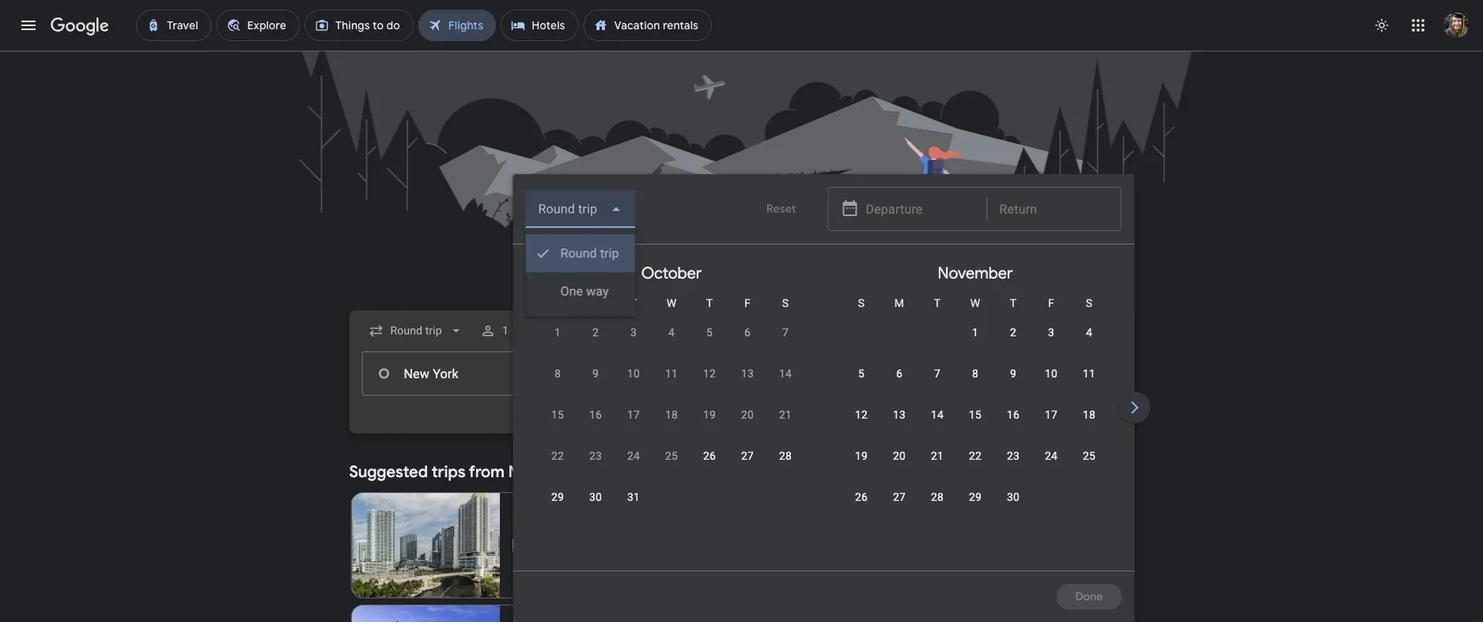 Task type: locate. For each thing, give the bounding box(es) containing it.
1 29 from the left
[[551, 490, 564, 503]]

24 left wed, oct 25 element
[[627, 449, 640, 462]]

16 inside october row group
[[589, 408, 602, 421]]

19 left fri, oct 20 element
[[703, 408, 716, 421]]

1 vertical spatial 5 button
[[842, 366, 880, 404]]

s
[[554, 296, 561, 309], [782, 296, 789, 309], [858, 296, 865, 309], [1086, 296, 1093, 309]]

1 2 button from the left
[[577, 324, 615, 362]]

22
[[551, 449, 564, 462], [969, 449, 982, 462]]

9 left fri, nov 10 element
[[1010, 367, 1017, 380]]

1 15 from the left
[[551, 408, 564, 421]]

0 horizontal spatial 22 button
[[539, 448, 577, 486]]

1 horizontal spatial 17 button
[[1032, 407, 1070, 445]]

3 inside november row group
[[1048, 326, 1055, 339]]

grid
[[520, 251, 1431, 580]]

tue, oct 17 element
[[627, 407, 640, 423]]

26 right wed, oct 25 element
[[703, 449, 716, 462]]

21 right fri, oct 20 element
[[779, 408, 792, 421]]

12 button up sun, nov 19 "element"
[[842, 407, 880, 445]]

0 horizontal spatial 7
[[782, 326, 789, 339]]

23
[[589, 449, 602, 462], [1007, 449, 1020, 462]]

1 button
[[539, 324, 577, 362], [956, 324, 994, 362]]

15 button up wed, nov 22 "element"
[[956, 407, 994, 445]]

2 11 button from the left
[[1070, 366, 1108, 404]]

3 left the wed, oct 4 element
[[630, 326, 637, 339]]

18 right tue, oct 17 element
[[665, 408, 678, 421]]

1 horizontal spatial 24
[[1045, 449, 1058, 462]]

2 18 from the left
[[1083, 408, 1096, 421]]

19 button up thu, oct 26 element in the left of the page
[[691, 407, 728, 445]]

sat, nov 18 element
[[1083, 407, 1096, 423]]

1 vertical spatial 13 button
[[880, 407, 918, 445]]

11 button inside october row group
[[653, 366, 691, 404]]

0 horizontal spatial m
[[591, 296, 600, 309]]

17 right mon, oct 16 element
[[627, 408, 640, 421]]

13 button up mon, nov 20 element
[[880, 407, 918, 445]]

27
[[741, 449, 754, 462], [893, 490, 906, 503]]

1 vertical spatial 20 button
[[880, 448, 918, 486]]

none text field inside flight search field
[[362, 351, 585, 396]]

thu, oct 19 element
[[703, 407, 716, 423]]

explore inside flight search field
[[734, 425, 773, 439]]

1 vertical spatial 26 button
[[842, 489, 880, 527]]

0 vertical spatial 6
[[744, 326, 751, 339]]

10 inside november row group
[[1045, 367, 1058, 380]]

1 25 from the left
[[665, 449, 678, 462]]

3 t from the left
[[934, 296, 941, 309]]

1 horizontal spatial 1 button
[[956, 324, 994, 362]]

16 button
[[577, 407, 615, 445], [994, 407, 1032, 445]]

2 9 from the left
[[1010, 367, 1017, 380]]

0 horizontal spatial 4
[[668, 326, 675, 339]]

27 for fri, oct 27 element
[[741, 449, 754, 462]]

1 22 button from the left
[[539, 448, 577, 486]]

0 horizontal spatial 1 button
[[539, 324, 577, 362]]

1 horizontal spatial 20 button
[[880, 448, 918, 486]]

1 horizontal spatial 11 button
[[1070, 366, 1108, 404]]

17 button up tue, oct 24 "element"
[[615, 407, 653, 445]]

row containing 29
[[539, 482, 653, 527]]

6 inside october row group
[[744, 326, 751, 339]]

1 horizontal spatial f
[[1048, 296, 1055, 309]]

to?
[[680, 366, 697, 381]]

2 15 from the left
[[969, 408, 982, 421]]

15 inside october row group
[[551, 408, 564, 421]]

15 left mon, oct 16 element
[[551, 408, 564, 421]]

23 button up 'thu, nov 30' element
[[994, 448, 1032, 486]]

1 horizontal spatial 13
[[893, 408, 906, 421]]

1 11 button from the left
[[653, 366, 691, 404]]

18 button up wed, oct 25 element
[[653, 407, 691, 445]]

0 horizontal spatial 8 button
[[539, 366, 577, 404]]

2 10 button from the left
[[1032, 366, 1070, 404]]

0 vertical spatial departure text field
[[866, 188, 975, 230]]

change appearance image
[[1364, 6, 1402, 44]]

main menu image
[[19, 16, 38, 35]]

13 inside october row group
[[741, 367, 754, 380]]

0 horizontal spatial 29 button
[[539, 489, 577, 527]]

9 for thu, nov 9 element
[[1010, 367, 1017, 380]]

14 for 'tue, nov 14' element
[[931, 408, 944, 421]]

12 inside october row group
[[703, 367, 716, 380]]

f inside october row group
[[744, 296, 751, 309]]

mon, oct 2 element
[[592, 324, 599, 340]]

1 horizontal spatial 26 button
[[842, 489, 880, 527]]

sat, oct 21 element
[[779, 407, 792, 423]]

Return text field
[[1000, 188, 1109, 230], [999, 352, 1108, 395]]

1 horizontal spatial 3 button
[[1032, 324, 1070, 362]]

0 horizontal spatial 13
[[741, 367, 754, 380]]

17 inside november row group
[[1045, 408, 1058, 421]]

0 horizontal spatial 27 button
[[728, 448, 766, 486]]

17 inside october row group
[[627, 408, 640, 421]]

mon, oct 30 element
[[589, 489, 602, 505]]

12 left mon, nov 13 element
[[855, 408, 868, 421]]

1 vertical spatial 21 button
[[918, 448, 956, 486]]

26 for sun, nov 26 element
[[855, 490, 868, 503]]

22 right new
[[551, 449, 564, 462]]

23 right sun, oct 22 element
[[589, 449, 602, 462]]

16 button up mon, oct 23 element
[[577, 407, 615, 445]]

Departure text field
[[866, 188, 975, 230], [865, 352, 975, 395]]

25 button
[[653, 448, 691, 486], [1070, 448, 1108, 486]]

29 button
[[539, 489, 577, 527], [956, 489, 994, 527]]

6 button up mon, nov 13 element
[[880, 366, 918, 404]]

17 right thu, nov 16 element
[[1045, 408, 1058, 421]]

21 for sat, oct 21 element at the bottom right
[[779, 408, 792, 421]]

30 inside november row group
[[1007, 490, 1020, 503]]

29 for sun, oct 29 element
[[551, 490, 564, 503]]

21
[[779, 408, 792, 421], [931, 449, 944, 462]]

1 w from the left
[[667, 296, 677, 309]]

15 for the sun, oct 15 element on the left of page
[[551, 408, 564, 421]]

1 m from the left
[[591, 296, 600, 309]]

7
[[782, 326, 789, 339], [934, 367, 941, 380]]

21 inside october row group
[[779, 408, 792, 421]]

2 right sun, oct 1 element
[[592, 326, 599, 339]]

fri, nov 10 element
[[1045, 366, 1058, 381]]

0 horizontal spatial 12 button
[[691, 366, 728, 404]]

from
[[469, 461, 505, 482]]

23 button
[[577, 448, 615, 486], [994, 448, 1032, 486]]

5
[[706, 326, 713, 339], [858, 367, 865, 380]]

w for october
[[667, 296, 677, 309]]

5 right the wed, oct 4 element
[[706, 326, 713, 339]]

0 horizontal spatial 13 button
[[728, 366, 766, 404]]

thu, nov 2 element
[[1010, 324, 1017, 340]]

fri, oct 20 element
[[741, 407, 754, 423]]

1 inside popup button
[[502, 324, 509, 337]]

18 button up sat, nov 25 element
[[1070, 407, 1108, 445]]

19
[[703, 408, 716, 421], [855, 449, 868, 462]]

0 horizontal spatial w
[[667, 296, 677, 309]]

8 button inside november row group
[[956, 366, 994, 404]]

1 horizontal spatial 10
[[1045, 367, 1058, 380]]

2 30 button from the left
[[994, 489, 1032, 527]]

20 inside october row group
[[741, 408, 754, 421]]

6 button
[[728, 324, 766, 362], [880, 366, 918, 404]]

thu, nov 9 element
[[1010, 366, 1017, 381]]

1 9 from the left
[[592, 367, 599, 380]]

23 inside october row group
[[589, 449, 602, 462]]

2 w from the left
[[970, 296, 980, 309]]

w up the wed, oct 4 element
[[667, 296, 677, 309]]

2 10 from the left
[[1045, 367, 1058, 380]]

1 horizontal spatial 7 button
[[918, 366, 956, 404]]

28 right mon, nov 27 element
[[931, 490, 944, 503]]

13
[[741, 367, 754, 380], [893, 408, 906, 421]]

2 button for october
[[577, 324, 615, 362]]

11
[[665, 367, 678, 380], [1083, 367, 1096, 380]]

18 button
[[653, 407, 691, 445], [1070, 407, 1108, 445]]

0 horizontal spatial 25
[[665, 449, 678, 462]]

tue, oct 24 element
[[627, 448, 640, 464]]

14 for the sat, oct 14 element
[[779, 367, 792, 380]]

1 horizontal spatial 30
[[1007, 490, 1020, 503]]

m inside october row group
[[591, 296, 600, 309]]

28 button right fri, oct 27 element
[[766, 448, 804, 486]]

explore down thu, nov 23 element on the bottom
[[1009, 465, 1048, 479]]

0 vertical spatial 13 button
[[728, 366, 766, 404]]

10 inside october row group
[[627, 367, 640, 380]]

1 22 from the left
[[551, 449, 564, 462]]

1 24 from the left
[[627, 449, 640, 462]]

0 horizontal spatial 14 button
[[766, 366, 804, 404]]

27 down the explore button
[[741, 449, 754, 462]]

explore
[[734, 425, 773, 439], [1009, 465, 1048, 479]]

21 inside november row group
[[931, 449, 944, 462]]

18 inside november row group
[[1083, 408, 1096, 421]]

30 inside october row group
[[589, 490, 602, 503]]

0 horizontal spatial 12
[[703, 367, 716, 380]]

15 for the wed, nov 15 element
[[969, 408, 982, 421]]

29 right tue, nov 28 element
[[969, 490, 982, 503]]

2 t from the left
[[706, 296, 713, 309]]

13 button inside november row group
[[880, 407, 918, 445]]

14 inside november row group
[[931, 408, 944, 421]]

1 23 from the left
[[589, 449, 602, 462]]

1 horizontal spatial 29 button
[[956, 489, 994, 527]]

24 button up 31
[[615, 448, 653, 486]]

1 8 from the left
[[554, 367, 561, 380]]

None text field
[[362, 351, 585, 396]]

28 right fri, oct 27 element
[[779, 449, 792, 462]]

0 vertical spatial 14 button
[[766, 366, 804, 404]]

m for november
[[895, 296, 904, 309]]

1 horizontal spatial 9 button
[[994, 366, 1032, 404]]

1 16 from the left
[[589, 408, 602, 421]]

row
[[539, 311, 804, 362], [956, 311, 1108, 362], [539, 359, 804, 404], [842, 359, 1108, 404], [539, 400, 804, 445], [842, 400, 1108, 445], [539, 441, 804, 486], [842, 441, 1108, 486], [539, 482, 653, 527], [842, 482, 1032, 527]]

11 for "sat, nov 11" element
[[1083, 367, 1096, 380]]

14 button
[[766, 366, 804, 404], [918, 407, 956, 445]]

1 18 from the left
[[665, 408, 678, 421]]

2
[[592, 326, 599, 339], [1010, 326, 1017, 339]]

1
[[502, 324, 509, 337], [554, 326, 561, 339], [972, 326, 979, 339]]

1 15 button from the left
[[539, 407, 577, 445]]

20 button up fri, oct 27 element
[[728, 407, 766, 445]]

11 button
[[653, 366, 691, 404], [1070, 366, 1108, 404]]

17 button up fri, nov 24 element on the right bottom
[[1032, 407, 1070, 445]]

1 horizontal spatial 5
[[858, 367, 865, 380]]

3 button up the tue, oct 10 element
[[615, 324, 653, 362]]

suggested trips from new york region
[[349, 453, 1134, 622]]

t
[[630, 296, 637, 309], [706, 296, 713, 309], [934, 296, 941, 309], [1010, 296, 1017, 309]]

1 horizontal spatial 6
[[896, 367, 903, 380]]

thu, oct 26 element
[[703, 448, 716, 464]]

1 button up wed, nov 8 element
[[956, 324, 994, 362]]

3
[[630, 326, 637, 339], [1048, 326, 1055, 339]]

25 inside november row group
[[1083, 449, 1096, 462]]

t down november
[[934, 296, 941, 309]]

18
[[665, 408, 678, 421], [1083, 408, 1096, 421]]

8 button up the wed, nov 15 element
[[956, 366, 994, 404]]

sun, nov 12 element
[[855, 407, 868, 423]]

24 inside november row group
[[1045, 449, 1058, 462]]

2 f from the left
[[1048, 296, 1055, 309]]

7 button up 'tue, nov 14' element
[[918, 366, 956, 404]]

w inside october row group
[[667, 296, 677, 309]]

14 button up the 'tue, nov 21' element
[[918, 407, 956, 445]]

13 button
[[728, 366, 766, 404], [880, 407, 918, 445]]

2 17 from the left
[[1045, 408, 1058, 421]]

3 inside october row group
[[630, 326, 637, 339]]

mon, oct 23 element
[[589, 448, 602, 464]]

1 vertical spatial 7 button
[[918, 366, 956, 404]]

explore inside suggested trips from new york region
[[1009, 465, 1048, 479]]

0 horizontal spatial 10 button
[[615, 366, 653, 404]]

select your ticket type. list box
[[526, 228, 636, 317]]

sun, nov 26 element
[[855, 489, 868, 505]]

27 button
[[728, 448, 766, 486], [880, 489, 918, 527]]

1 horizontal spatial 23 button
[[994, 448, 1032, 486]]

11 inside november row group
[[1083, 367, 1096, 380]]

4 inside november row group
[[1086, 326, 1093, 339]]

14
[[779, 367, 792, 380], [931, 408, 944, 421]]

7 inside october row group
[[782, 326, 789, 339]]

f for october
[[744, 296, 751, 309]]

1 17 from the left
[[627, 408, 640, 421]]

4 button up wed, oct 11 element
[[653, 324, 691, 362]]

1 4 from the left
[[668, 326, 675, 339]]

0 horizontal spatial 18
[[665, 408, 678, 421]]

20
[[741, 408, 754, 421], [893, 449, 906, 462]]

6 left 'sat, oct 7' element
[[744, 326, 751, 339]]

28 button inside october row group
[[766, 448, 804, 486]]

2 button
[[577, 324, 615, 362], [994, 324, 1032, 362]]

wed, oct 18 element
[[665, 407, 678, 423]]

1 horizontal spatial 16 button
[[994, 407, 1032, 445]]

thu, nov 23 element
[[1007, 448, 1020, 464]]

1 inside october row group
[[554, 326, 561, 339]]

4 button up "sat, nov 11" element
[[1070, 324, 1108, 362]]

2 24 from the left
[[1045, 449, 1058, 462]]

20 inside november row group
[[893, 449, 906, 462]]

sun, oct 1 element
[[554, 324, 561, 340]]

2 25 from the left
[[1083, 449, 1096, 462]]

24 button
[[615, 448, 653, 486], [1032, 448, 1070, 486]]

29 button right tue, nov 28 element
[[956, 489, 994, 527]]

5 button up thu, oct 12 element
[[691, 324, 728, 362]]

1 17 button from the left
[[615, 407, 653, 445]]

2 22 from the left
[[969, 449, 982, 462]]

5 button
[[691, 324, 728, 362], [842, 366, 880, 404]]

0 horizontal spatial 16 button
[[577, 407, 615, 445]]

26 inside october row group
[[703, 449, 716, 462]]

sat, nov 11 element
[[1083, 366, 1096, 381]]

1 horizontal spatial 7
[[934, 367, 941, 380]]

1 horizontal spatial 21
[[931, 449, 944, 462]]

25 for sat, nov 25 element
[[1083, 449, 1096, 462]]

23 inside november row group
[[1007, 449, 1020, 462]]

1 button
[[474, 312, 537, 350]]

1 left mon, oct 2 element
[[554, 326, 561, 339]]

2 29 from the left
[[969, 490, 982, 503]]

2 3 button from the left
[[1032, 324, 1070, 362]]

14 inside october row group
[[779, 367, 792, 380]]

1 vertical spatial 19
[[855, 449, 868, 462]]

0 horizontal spatial 18 button
[[653, 407, 691, 445]]

wed, oct 25 element
[[665, 448, 678, 464]]

22 for sun, oct 22 element
[[551, 449, 564, 462]]

25 button left thu, oct 26 element in the left of the page
[[653, 448, 691, 486]]

1 horizontal spatial 22 button
[[956, 448, 994, 486]]

8
[[554, 367, 561, 380], [972, 367, 979, 380]]

4 button for november
[[1070, 324, 1108, 362]]

0 horizontal spatial 15 button
[[539, 407, 577, 445]]

21 button
[[766, 407, 804, 445], [918, 448, 956, 486]]

19 button
[[691, 407, 728, 445], [842, 448, 880, 486]]

20 right thu, oct 19 element
[[741, 408, 754, 421]]

w inside november row group
[[970, 296, 980, 309]]

25
[[665, 449, 678, 462], [1083, 449, 1096, 462]]

10
[[627, 367, 640, 380], [1045, 367, 1058, 380]]

2 right wed, nov 1 element
[[1010, 326, 1017, 339]]

10 button
[[615, 366, 653, 404], [1032, 366, 1070, 404]]

24 inside october row group
[[627, 449, 640, 462]]

sun, oct 15 element
[[551, 407, 564, 423]]

20 button
[[728, 407, 766, 445], [880, 448, 918, 486]]

13 inside november row group
[[893, 408, 906, 421]]

1 8 button from the left
[[539, 366, 577, 404]]

f up fri, nov 3 element
[[1048, 296, 1055, 309]]

0 vertical spatial 27
[[741, 449, 754, 462]]

fri, nov 24 element
[[1045, 448, 1058, 464]]

29 inside october row group
[[551, 490, 564, 503]]

wed, nov 15 element
[[969, 407, 982, 423]]

s up sat, nov 4 element
[[1086, 296, 1093, 309]]

20 left the 'tue, nov 21' element
[[893, 449, 906, 462]]

4 t from the left
[[1010, 296, 1017, 309]]

1 horizontal spatial 10 button
[[1032, 366, 1070, 404]]

10 for fri, nov 10 element
[[1045, 367, 1058, 380]]

1 horizontal spatial 20
[[893, 449, 906, 462]]

15 button up sun, oct 22 element
[[539, 407, 577, 445]]

1 horizontal spatial 19
[[855, 449, 868, 462]]

1 s from the left
[[554, 296, 561, 309]]

20 button inside november row group
[[880, 448, 918, 486]]

5 for the sun, nov 5 element
[[858, 367, 865, 380]]

s up the sun, nov 5 element
[[858, 296, 865, 309]]

22 button
[[539, 448, 577, 486], [956, 448, 994, 486]]

0 horizontal spatial 21
[[779, 408, 792, 421]]

row containing 12
[[842, 400, 1108, 445]]

8 button up the sun, oct 15 element on the left of page
[[539, 366, 577, 404]]

2 30 from the left
[[1007, 490, 1020, 503]]

1 inside november row group
[[972, 326, 979, 339]]

5 left mon, nov 6 "element"
[[858, 367, 865, 380]]

1 vertical spatial departure text field
[[865, 352, 975, 395]]

1 24 button from the left
[[615, 448, 653, 486]]

16 for mon, oct 16 element
[[589, 408, 602, 421]]

30 for 'thu, nov 30' element
[[1007, 490, 1020, 503]]

20 for mon, nov 20 element
[[893, 449, 906, 462]]

19 button up sun, nov 26 element
[[842, 448, 880, 486]]

6 for fri, oct 6 element
[[744, 326, 751, 339]]

w up wed, nov 1 element
[[970, 296, 980, 309]]

14 right fri, oct 13 element at the bottom of the page
[[779, 367, 792, 380]]

8 inside october row group
[[554, 367, 561, 380]]

9 button up mon, oct 16 element
[[577, 366, 615, 404]]

2 button for november
[[994, 324, 1032, 362]]

27 button right thu, oct 26 element in the left of the page
[[728, 448, 766, 486]]

8 button inside october row group
[[539, 366, 577, 404]]

2 16 from the left
[[1007, 408, 1020, 421]]

f inside november row group
[[1048, 296, 1055, 309]]

4
[[668, 326, 675, 339], [1086, 326, 1093, 339]]

f
[[744, 296, 751, 309], [1048, 296, 1055, 309]]

2 24 button from the left
[[1032, 448, 1070, 486]]

2 m from the left
[[895, 296, 904, 309]]

20 button up mon, nov 27 element
[[880, 448, 918, 486]]

1 30 from the left
[[589, 490, 602, 503]]

next image
[[1116, 389, 1154, 427]]

1 1 button from the left
[[539, 324, 577, 362]]

25 left thu, oct 26 element in the left of the page
[[665, 449, 678, 462]]

1 horizontal spatial 16
[[1007, 408, 1020, 421]]

tue, nov 21 element
[[931, 448, 944, 464]]

0 horizontal spatial 23 button
[[577, 448, 615, 486]]

7 for tue, nov 7 element
[[934, 367, 941, 380]]

8 button
[[539, 366, 577, 404], [956, 366, 994, 404]]

28 button right mon, nov 27 element
[[918, 489, 956, 527]]

miami jan 20 – 27, 2024
[[513, 505, 603, 536]]

1 vertical spatial 27 button
[[880, 489, 918, 527]]

2 1 button from the left
[[956, 324, 994, 362]]

16 inside november row group
[[1007, 408, 1020, 421]]

4 button
[[653, 324, 691, 362], [1070, 324, 1108, 362]]

16
[[589, 408, 602, 421], [1007, 408, 1020, 421]]

grid containing october
[[520, 251, 1431, 580]]

2 option from the top
[[526, 272, 636, 310]]

10 button up tue, oct 17 element
[[615, 366, 653, 404]]

2 4 from the left
[[1086, 326, 1093, 339]]

0 vertical spatial return text field
[[1000, 188, 1109, 230]]

7 right mon, nov 6 "element"
[[934, 367, 941, 380]]

18 for sat, nov 18 element
[[1083, 408, 1096, 421]]

1 11 from the left
[[665, 367, 678, 380]]

17 for fri, nov 17 element at the bottom
[[1045, 408, 1058, 421]]

7 button
[[766, 324, 804, 362], [918, 366, 956, 404]]

10 button up fri, nov 17 element at the bottom
[[1032, 366, 1070, 404]]

2 2 from the left
[[1010, 326, 1017, 339]]

27 inside october row group
[[741, 449, 754, 462]]

27 inside november row group
[[893, 490, 906, 503]]

2 23 from the left
[[1007, 449, 1020, 462]]

1 horizontal spatial 28
[[931, 490, 944, 503]]

1 2 from the left
[[592, 326, 599, 339]]

frontier image
[[513, 539, 526, 552]]

25 button right fri, nov 24 element on the right bottom
[[1070, 448, 1108, 486]]

29 inside november row group
[[969, 490, 982, 503]]

6 left tue, nov 7 element
[[896, 367, 903, 380]]

3 for november
[[1048, 326, 1055, 339]]

12 inside november row group
[[855, 408, 868, 421]]

Flight search field
[[337, 174, 1431, 622]]

2 inside october row group
[[592, 326, 599, 339]]

wed, nov 8 element
[[972, 366, 979, 381]]

sun, oct 8 element
[[554, 366, 561, 381]]

m inside row group
[[895, 296, 904, 309]]

2 8 button from the left
[[956, 366, 994, 404]]

8 left thu, nov 9 element
[[972, 367, 979, 380]]

0 horizontal spatial 28
[[779, 449, 792, 462]]

29
[[551, 490, 564, 503], [969, 490, 982, 503]]

option
[[526, 234, 636, 272], [526, 272, 636, 310]]

5 inside october row group
[[706, 326, 713, 339]]

9 button
[[577, 366, 615, 404], [994, 366, 1032, 404]]

27 button left tue, nov 28 element
[[880, 489, 918, 527]]

2 for november
[[1010, 326, 1017, 339]]

7 button up the sat, oct 14 element
[[766, 324, 804, 362]]

t up tue, oct 3 element
[[630, 296, 637, 309]]

28
[[779, 449, 792, 462], [931, 490, 944, 503]]

2 25 button from the left
[[1070, 448, 1108, 486]]

f for november
[[1048, 296, 1055, 309]]

3 button
[[615, 324, 653, 362], [1032, 324, 1070, 362]]

15 left thu, nov 16 element
[[969, 408, 982, 421]]

30 button right sun, oct 29 element
[[577, 489, 615, 527]]

s up sun, oct 1 element
[[554, 296, 561, 309]]

28 for sat, oct 28 element
[[779, 449, 792, 462]]

0 horizontal spatial 11
[[665, 367, 678, 380]]

17
[[627, 408, 640, 421], [1045, 408, 1058, 421]]

row containing 26
[[842, 482, 1032, 527]]

2 4 button from the left
[[1070, 324, 1108, 362]]

26 inside november row group
[[855, 490, 868, 503]]

1 horizontal spatial explore
[[1009, 465, 1048, 479]]

1 vertical spatial 28
[[931, 490, 944, 503]]

12 button
[[691, 366, 728, 404], [842, 407, 880, 445]]

2 button up mon, oct 9 element
[[577, 324, 615, 362]]

30 button right wed, nov 29 element at right bottom
[[994, 489, 1032, 527]]

11 left to?
[[665, 367, 678, 380]]

1 horizontal spatial m
[[895, 296, 904, 309]]

1 horizontal spatial 19 button
[[842, 448, 880, 486]]

mon, nov 20 element
[[893, 448, 906, 464]]

27 for mon, nov 27 element
[[893, 490, 906, 503]]

29 button down the york
[[539, 489, 577, 527]]

19 inside november row group
[[855, 449, 868, 462]]

24
[[627, 449, 640, 462], [1045, 449, 1058, 462]]

24 for tue, oct 24 "element"
[[627, 449, 640, 462]]

0 vertical spatial 26
[[703, 449, 716, 462]]

0 vertical spatial 13
[[741, 367, 754, 380]]

0 horizontal spatial 23
[[589, 449, 602, 462]]

22 inside october row group
[[551, 449, 564, 462]]

1 3 button from the left
[[615, 324, 653, 362]]

wed, oct 4 element
[[668, 324, 675, 340]]

1 f from the left
[[744, 296, 751, 309]]

1 button for november
[[956, 324, 994, 362]]

0 horizontal spatial 6
[[744, 326, 751, 339]]

row group
[[1127, 251, 1431, 564]]

16 left tue, oct 17 element
[[589, 408, 602, 421]]

17 for tue, oct 17 element
[[627, 408, 640, 421]]

9 inside november row group
[[1010, 367, 1017, 380]]

24 button left sat, nov 25 element
[[1032, 448, 1070, 486]]

26 button left mon, nov 27 element
[[842, 489, 880, 527]]

3 button for november
[[1032, 324, 1070, 362]]

1 horizontal spatial 14
[[931, 408, 944, 421]]

1 3 from the left
[[630, 326, 637, 339]]

12
[[703, 367, 716, 380], [855, 408, 868, 421]]

15
[[551, 408, 564, 421], [969, 408, 982, 421]]

26 button right wed, oct 25 element
[[691, 448, 728, 486]]

4 left thu, oct 5 element
[[668, 326, 675, 339]]

0 vertical spatial 26 button
[[691, 448, 728, 486]]

2 11 from the left
[[1083, 367, 1096, 380]]

29 up miami jan 20 – 27, 2024
[[551, 490, 564, 503]]

30
[[589, 490, 602, 503], [1007, 490, 1020, 503]]

1 horizontal spatial 12 button
[[842, 407, 880, 445]]

11 inside october row group
[[665, 367, 678, 380]]

4 inside october row group
[[668, 326, 675, 339]]

w
[[667, 296, 677, 309], [970, 296, 980, 309]]

sat, oct 28 element
[[779, 448, 792, 464]]

15 inside november row group
[[969, 408, 982, 421]]

28 button
[[766, 448, 804, 486], [918, 489, 956, 527]]

0 vertical spatial 14
[[779, 367, 792, 380]]

1 horizontal spatial 4 button
[[1070, 324, 1108, 362]]

wed, nov 1 element
[[972, 324, 979, 340]]

2 8 from the left
[[972, 367, 979, 380]]

jan
[[513, 523, 532, 536]]

16 button up thu, nov 23 element on the bottom
[[994, 407, 1032, 445]]

10 right mon, oct 9 element
[[627, 367, 640, 380]]

30 button
[[577, 489, 615, 527], [994, 489, 1032, 527]]

2 2 button from the left
[[994, 324, 1032, 362]]

suggested trips from new york
[[349, 461, 577, 482]]

f up fri, oct 6 element
[[744, 296, 751, 309]]

1 horizontal spatial 27 button
[[880, 489, 918, 527]]

5 button up sun, nov 12 element
[[842, 366, 880, 404]]

1 vertical spatial 27
[[893, 490, 906, 503]]

tue, nov 7 element
[[934, 366, 941, 381]]

26
[[703, 449, 716, 462], [855, 490, 868, 503]]

23 button up mon, oct 30 element
[[577, 448, 615, 486]]

30 right wed, nov 29 element at right bottom
[[1007, 490, 1020, 503]]

21 for the 'tue, nov 21' element
[[931, 449, 944, 462]]

13 left 'tue, nov 14' element
[[893, 408, 906, 421]]

26 button
[[691, 448, 728, 486], [842, 489, 880, 527]]

0 horizontal spatial 2 button
[[577, 324, 615, 362]]

20 – 27,
[[535, 523, 575, 536]]

16 for thu, nov 16 element
[[1007, 408, 1020, 421]]

5 inside row
[[858, 367, 865, 380]]

14 right mon, nov 13 element
[[931, 408, 944, 421]]

0 horizontal spatial 29
[[551, 490, 564, 503]]

1 vertical spatial 6
[[896, 367, 903, 380]]

3 button up fri, nov 10 element
[[1032, 324, 1070, 362]]

fri, oct 13 element
[[741, 366, 754, 381]]

9 for mon, oct 9 element
[[592, 367, 599, 380]]

6 inside november row group
[[896, 367, 903, 380]]

7 inside november row group
[[934, 367, 941, 380]]

1 vertical spatial return text field
[[999, 352, 1108, 395]]

9
[[592, 367, 599, 380], [1010, 367, 1017, 380]]

28 inside november row group
[[931, 490, 944, 503]]

2 button up thu, nov 9 element
[[994, 324, 1032, 362]]

1 horizontal spatial 25
[[1083, 449, 1096, 462]]

1 button for october
[[539, 324, 577, 362]]

grid inside flight search field
[[520, 251, 1431, 580]]

19 inside october row group
[[703, 408, 716, 421]]

1 18 button from the left
[[653, 407, 691, 445]]

1 horizontal spatial 22
[[969, 449, 982, 462]]

25 inside october row group
[[665, 449, 678, 462]]

1 horizontal spatial 3
[[1048, 326, 1055, 339]]

0 horizontal spatial 5
[[706, 326, 713, 339]]

thu, oct 12 element
[[703, 366, 716, 381]]

2 s from the left
[[782, 296, 789, 309]]

None field
[[526, 190, 636, 228], [362, 317, 471, 345], [526, 190, 636, 228], [362, 317, 471, 345]]

15 button
[[539, 407, 577, 445], [956, 407, 994, 445]]

1 10 from the left
[[627, 367, 640, 380]]

1 23 button from the left
[[577, 448, 615, 486]]

16 left fri, nov 17 element at the bottom
[[1007, 408, 1020, 421]]

18 inside october row group
[[665, 408, 678, 421]]

6
[[744, 326, 751, 339], [896, 367, 903, 380]]

9 inside october row group
[[592, 367, 599, 380]]

explore down fri, oct 20 element
[[734, 425, 773, 439]]

mon, oct 9 element
[[592, 366, 599, 381]]

0 vertical spatial 28
[[779, 449, 792, 462]]

m
[[591, 296, 600, 309], [895, 296, 904, 309]]

2 3 from the left
[[1048, 326, 1055, 339]]

8 inside november row group
[[972, 367, 979, 380]]

sat, oct 14 element
[[779, 366, 792, 381]]

0 vertical spatial 21 button
[[766, 407, 804, 445]]

22 inside november row group
[[969, 449, 982, 462]]

1 vertical spatial 13
[[893, 408, 906, 421]]

1 horizontal spatial 25 button
[[1070, 448, 1108, 486]]

21 left wed, nov 22 "element"
[[931, 449, 944, 462]]

1 4 button from the left
[[653, 324, 691, 362]]

1 horizontal spatial 21 button
[[918, 448, 956, 486]]

0 horizontal spatial 30
[[589, 490, 602, 503]]

28 inside october row group
[[779, 449, 792, 462]]

2 inside november row group
[[1010, 326, 1017, 339]]

17 button
[[615, 407, 653, 445], [1032, 407, 1070, 445]]



Task type: describe. For each thing, give the bounding box(es) containing it.
19 for sun, nov 19 "element"
[[855, 449, 868, 462]]

22 for wed, nov 22 "element"
[[969, 449, 982, 462]]

mon, nov 13 element
[[893, 407, 906, 423]]

2 9 button from the left
[[994, 366, 1032, 404]]

suggested
[[349, 461, 428, 482]]

1 option from the top
[[526, 234, 636, 272]]

1 25 button from the left
[[653, 448, 691, 486]]

explore button
[[699, 416, 785, 448]]

13 for fri, oct 13 element at the bottom of the page
[[741, 367, 754, 380]]

25 for wed, oct 25 element
[[665, 449, 678, 462]]

1 9 button from the left
[[577, 366, 615, 404]]

4 button for october
[[653, 324, 691, 362]]

sun, nov 5 element
[[858, 366, 865, 381]]

0 vertical spatial 12 button
[[691, 366, 728, 404]]

28 button inside november row group
[[918, 489, 956, 527]]

1 29 button from the left
[[539, 489, 577, 527]]

31 button
[[615, 489, 653, 527]]

explore destinations
[[1009, 465, 1115, 479]]

explore for explore destinations
[[1009, 465, 1048, 479]]

sun, oct 22 element
[[551, 448, 564, 464]]

row containing 19
[[842, 441, 1108, 486]]

mon, oct 16 element
[[589, 407, 602, 423]]

1 horizontal spatial 14 button
[[918, 407, 956, 445]]

new
[[508, 461, 541, 482]]

0 vertical spatial 7 button
[[766, 324, 804, 362]]

0 vertical spatial 6 button
[[728, 324, 766, 362]]

24 button inside november row group
[[1032, 448, 1070, 486]]

4 for october
[[668, 326, 675, 339]]

destinations
[[1051, 465, 1115, 479]]

october row group
[[520, 251, 823, 564]]

18 for "wed, oct 18" element
[[665, 408, 678, 421]]

where to?
[[640, 366, 697, 381]]

row containing 5
[[842, 359, 1108, 404]]

11 for wed, oct 11 element
[[665, 367, 678, 380]]

1 30 button from the left
[[577, 489, 615, 527]]

1 horizontal spatial 6 button
[[880, 366, 918, 404]]

2 for october
[[592, 326, 599, 339]]

2 17 button from the left
[[1032, 407, 1070, 445]]

november row group
[[823, 251, 1127, 564]]

thu, nov 16 element
[[1007, 407, 1020, 423]]

0 horizontal spatial 21 button
[[766, 407, 804, 445]]

2 29 button from the left
[[956, 489, 994, 527]]

tue, nov 14 element
[[931, 407, 944, 423]]

2 15 button from the left
[[956, 407, 994, 445]]

4 for november
[[1086, 326, 1093, 339]]

row containing 22
[[539, 441, 804, 486]]

1 for november
[[972, 326, 979, 339]]

1 vertical spatial 19 button
[[842, 448, 880, 486]]

miami
[[513, 505, 549, 522]]

m for october
[[591, 296, 600, 309]]

24 for fri, nov 24 element on the right bottom
[[1045, 449, 1058, 462]]

mon, nov 6 element
[[896, 366, 903, 381]]

explore for explore
[[734, 425, 773, 439]]

tue, nov 28 element
[[931, 489, 944, 505]]

wed, nov 22 element
[[969, 448, 982, 464]]

w for november
[[970, 296, 980, 309]]

3 s from the left
[[858, 296, 865, 309]]

sun, oct 29 element
[[551, 489, 564, 505]]

0 horizontal spatial 19 button
[[691, 407, 728, 445]]

2024
[[578, 523, 603, 536]]

29 for wed, nov 29 element at right bottom
[[969, 490, 982, 503]]

sat, nov 4 element
[[1086, 324, 1093, 340]]

explore destinations button
[[990, 459, 1134, 484]]

3 for october
[[630, 326, 637, 339]]

0 vertical spatial 27 button
[[728, 448, 766, 486]]

thu, nov 30 element
[[1007, 489, 1020, 505]]

19 for thu, oct 19 element
[[703, 408, 716, 421]]

tue, oct 10 element
[[627, 366, 640, 381]]

31
[[627, 490, 640, 503]]

10 for the tue, oct 10 element
[[627, 367, 640, 380]]

3 button for october
[[615, 324, 653, 362]]

8 for the sun, oct 8 element
[[554, 367, 561, 380]]

flights
[[678, 225, 806, 281]]

20 for fri, oct 20 element
[[741, 408, 754, 421]]

row containing 8
[[539, 359, 804, 404]]

wed, nov 29 element
[[969, 489, 982, 505]]

23 for mon, oct 23 element
[[589, 449, 602, 462]]

sat, oct 7 element
[[782, 324, 789, 340]]

7 for 'sat, oct 7' element
[[782, 326, 789, 339]]

2 22 button from the left
[[956, 448, 994, 486]]

1 t from the left
[[630, 296, 637, 309]]

24 button inside october row group
[[615, 448, 653, 486]]

8 for wed, nov 8 element
[[972, 367, 979, 380]]

23 for thu, nov 23 element on the bottom
[[1007, 449, 1020, 462]]

20 button inside october row group
[[728, 407, 766, 445]]

fri, oct 27 element
[[741, 448, 754, 464]]

october
[[641, 263, 702, 283]]

2 18 button from the left
[[1070, 407, 1108, 445]]

28 for tue, nov 28 element
[[931, 490, 944, 503]]

2 23 button from the left
[[994, 448, 1032, 486]]

york
[[545, 461, 577, 482]]

tue, oct 31 element
[[627, 489, 640, 505]]

4 s from the left
[[1086, 296, 1093, 309]]

fri, nov 3 element
[[1048, 324, 1055, 340]]

thu, oct 5 element
[[706, 324, 713, 340]]

26 for thu, oct 26 element in the left of the page
[[703, 449, 716, 462]]

11 button inside november row group
[[1070, 366, 1108, 404]]

sun, nov 19 element
[[855, 448, 868, 464]]

sat, nov 25 element
[[1083, 448, 1096, 464]]

row containing 15
[[539, 400, 804, 445]]

where
[[640, 366, 676, 381]]

mon, nov 27 element
[[893, 489, 906, 505]]

5 for thu, oct 5 element
[[706, 326, 713, 339]]

fri, oct 6 element
[[744, 324, 751, 340]]

wed, oct 11 element
[[665, 366, 678, 381]]

tue, oct 3 element
[[630, 324, 637, 340]]

6 for mon, nov 6 "element"
[[896, 367, 903, 380]]

30 for mon, oct 30 element
[[589, 490, 602, 503]]

november
[[938, 263, 1013, 283]]

2 16 button from the left
[[994, 407, 1032, 445]]

12 for thu, oct 12 element
[[703, 367, 716, 380]]

13 for mon, nov 13 element
[[893, 408, 906, 421]]

fri, nov 17 element
[[1045, 407, 1058, 423]]

1 16 button from the left
[[577, 407, 615, 445]]

1 10 button from the left
[[615, 366, 653, 404]]

trips
[[432, 461, 466, 482]]

0 horizontal spatial 26 button
[[691, 448, 728, 486]]

0 horizontal spatial 5 button
[[691, 324, 728, 362]]

1 for october
[[554, 326, 561, 339]]

12 for sun, nov 12 element
[[855, 408, 868, 421]]



Task type: vqa. For each thing, say whether or not it's contained in the screenshot.
19
yes



